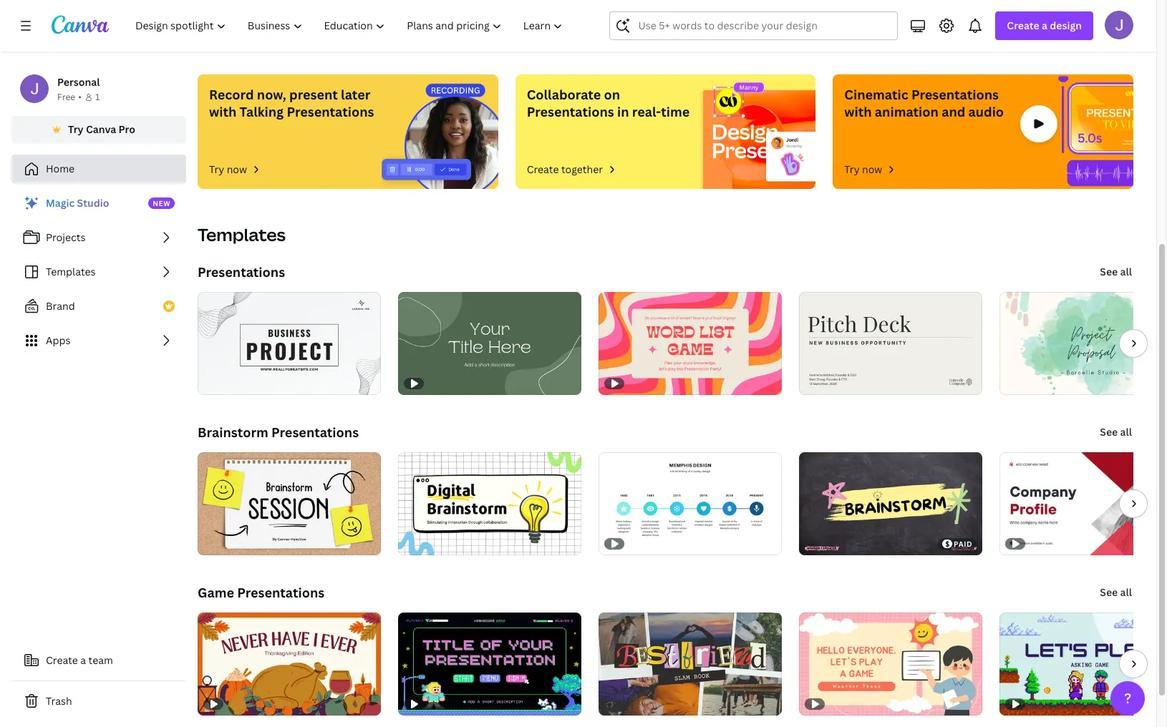 Task type: locate. For each thing, give the bounding box(es) containing it.
brand link
[[11, 292, 186, 321]]

game presentations
[[198, 584, 325, 602]]

create inside "button"
[[46, 654, 78, 667]]

(4:3)
[[572, 20, 594, 34]]

try inside 'try canva pro' button
[[68, 122, 84, 136]]

0 horizontal spatial create
[[46, 654, 78, 667]]

present
[[289, 86, 338, 103]]

3 see all link from the top
[[1099, 579, 1134, 607]]

free
[[57, 91, 75, 103]]

2 (16:9) from the left
[[784, 20, 812, 34]]

2 see from the top
[[1100, 425, 1118, 439]]

projects
[[46, 231, 86, 244]]

brand
[[46, 299, 75, 313]]

create for create a team
[[46, 654, 78, 667]]

see all link
[[1099, 258, 1134, 286], [1099, 418, 1134, 447], [1099, 579, 1134, 607]]

2 horizontal spatial create
[[1007, 19, 1040, 32]]

2 presentation from the left
[[352, 20, 415, 34]]

create a team button
[[11, 647, 186, 675]]

1 presentation from the left
[[198, 20, 260, 34]]

jacob simon image
[[1105, 11, 1134, 39]]

presentations inside collaborate on presentations in real-time
[[527, 103, 614, 120]]

(16:9)
[[263, 20, 291, 34], [784, 20, 812, 34], [912, 20, 940, 34]]

1 vertical spatial brainstorm
[[198, 424, 268, 441]]

with inside record now, present later with talking presentations
[[209, 103, 237, 120]]

with
[[209, 103, 237, 120], [845, 103, 872, 120]]

2 vertical spatial see all link
[[1099, 579, 1134, 607]]

1 vertical spatial a
[[80, 654, 86, 667]]

2 vertical spatial see all
[[1100, 586, 1132, 599]]

list
[[11, 189, 186, 355]]

(16:9) inside group
[[912, 20, 940, 34]]

0 horizontal spatial now
[[227, 163, 247, 176]]

3 all from the top
[[1120, 586, 1132, 599]]

2 see all link from the top
[[1099, 418, 1134, 447]]

templates down projects
[[46, 265, 96, 279]]

1 now from the left
[[227, 163, 247, 176]]

1 horizontal spatial a
[[1042, 19, 1048, 32]]

presentations
[[912, 86, 999, 103], [287, 103, 374, 120], [527, 103, 614, 120], [198, 264, 285, 281], [271, 424, 359, 441], [237, 584, 325, 602]]

0 vertical spatial game
[[816, 20, 845, 34]]

new
[[153, 198, 171, 208]]

0 vertical spatial a
[[1042, 19, 1048, 32]]

brainstorm presentation (16:9)
[[662, 20, 812, 34]]

a left team
[[80, 654, 86, 667]]

canva
[[86, 122, 116, 136]]

a inside dropdown button
[[1042, 19, 1048, 32]]

create left team
[[46, 654, 78, 667]]

brainstorm
[[662, 20, 716, 34], [198, 424, 268, 441]]

presentation
[[198, 20, 260, 34], [352, 20, 415, 34], [507, 20, 570, 34], [719, 20, 782, 34], [847, 20, 910, 34]]

0 vertical spatial templates
[[198, 223, 286, 246]]

0 horizontal spatial (16:9)
[[263, 20, 291, 34]]

1 vertical spatial game
[[198, 584, 234, 602]]

try now for record now, present later with talking presentations
[[209, 163, 247, 176]]

apps
[[46, 334, 70, 347]]

create a design
[[1007, 19, 1082, 32]]

game inside group
[[816, 20, 845, 34]]

list containing magic studio
[[11, 189, 186, 355]]

audio
[[969, 103, 1004, 120]]

try canva pro
[[68, 122, 135, 136]]

brainstorm for brainstorm presentation (16:9)
[[662, 20, 716, 34]]

a inside "button"
[[80, 654, 86, 667]]

(mobile-
[[417, 20, 458, 34]]

a for team
[[80, 654, 86, 667]]

see
[[1100, 265, 1118, 279], [1100, 425, 1118, 439], [1100, 586, 1118, 599]]

create for create together
[[527, 163, 559, 176]]

create inside dropdown button
[[1007, 19, 1040, 32]]

now
[[227, 163, 247, 176], [862, 163, 883, 176]]

0 horizontal spatial brainstorm
[[198, 424, 268, 441]]

0 horizontal spatial a
[[80, 654, 86, 667]]

(16:9) for game presentation (16:9)
[[912, 20, 940, 34]]

game
[[816, 20, 845, 34], [198, 584, 234, 602]]

try
[[68, 122, 84, 136], [209, 163, 224, 176], [845, 163, 860, 176]]

1 horizontal spatial create
[[527, 163, 559, 176]]

0 horizontal spatial try now
[[209, 163, 247, 176]]

None search field
[[610, 11, 898, 40]]

team
[[88, 654, 113, 667]]

1 horizontal spatial (16:9)
[[784, 20, 812, 34]]

magic studio
[[46, 196, 109, 210]]

1 horizontal spatial try
[[209, 163, 224, 176]]

0 horizontal spatial try
[[68, 122, 84, 136]]

0 vertical spatial see
[[1100, 265, 1118, 279]]

0 horizontal spatial templates
[[46, 265, 96, 279]]

0 horizontal spatial game
[[198, 584, 234, 602]]

a left design
[[1042, 19, 1048, 32]]

3 see all from the top
[[1100, 586, 1132, 599]]

3 see from the top
[[1100, 586, 1118, 599]]

2 now from the left
[[862, 163, 883, 176]]

collaborate on presentations in real-time
[[527, 86, 690, 120]]

1 horizontal spatial with
[[845, 103, 872, 120]]

0 horizontal spatial with
[[209, 103, 237, 120]]

now down animation at the top
[[862, 163, 883, 176]]

1 with from the left
[[209, 103, 237, 120]]

trash link
[[11, 688, 186, 716]]

presentations inside cinematic presentations with animation and audio
[[912, 86, 999, 103]]

paid
[[954, 539, 973, 549]]

1 vertical spatial templates
[[46, 265, 96, 279]]

create
[[1007, 19, 1040, 32], [527, 163, 559, 176], [46, 654, 78, 667]]

0 vertical spatial create
[[1007, 19, 1040, 32]]

templates inside list
[[46, 265, 96, 279]]

record
[[209, 86, 254, 103]]

2 vertical spatial all
[[1120, 586, 1132, 599]]

personal
[[57, 75, 100, 89]]

game presentation (16:9)
[[816, 20, 940, 34]]

see for brainstorm
[[1100, 425, 1118, 439]]

templates
[[198, 223, 286, 246], [46, 265, 96, 279]]

0 vertical spatial brainstorm
[[662, 20, 716, 34]]

see all
[[1100, 265, 1132, 279], [1100, 425, 1132, 439], [1100, 586, 1132, 599]]

5 presentation from the left
[[847, 20, 910, 34]]

try now
[[209, 163, 247, 176], [845, 163, 883, 176]]

1 all from the top
[[1120, 265, 1132, 279]]

0 vertical spatial see all link
[[1099, 258, 1134, 286]]

3 presentation from the left
[[507, 20, 570, 34]]

see all for game
[[1100, 586, 1132, 599]]

2 horizontal spatial try
[[845, 163, 860, 176]]

game for game presentation (16:9)
[[816, 20, 845, 34]]

1 horizontal spatial try now
[[845, 163, 883, 176]]

try canva pro button
[[11, 116, 186, 143]]

create left design
[[1007, 19, 1040, 32]]

0 vertical spatial all
[[1120, 265, 1132, 279]]

1 horizontal spatial brainstorm
[[662, 20, 716, 34]]

projects link
[[11, 223, 186, 252]]

presentations inside record now, present later with talking presentations
[[287, 103, 374, 120]]

a
[[1042, 19, 1048, 32], [80, 654, 86, 667]]

0 vertical spatial see all
[[1100, 265, 1132, 279]]

presentation (4:3) group
[[507, 0, 645, 52]]

1 horizontal spatial now
[[862, 163, 883, 176]]

presentation for presentation (mobile-first)
[[352, 20, 415, 34]]

1 vertical spatial see
[[1100, 425, 1118, 439]]

2 try now from the left
[[845, 163, 883, 176]]

pro
[[119, 122, 135, 136]]

now for cinematic presentations with animation and audio
[[862, 163, 883, 176]]

1 vertical spatial see all
[[1100, 425, 1132, 439]]

1 horizontal spatial game
[[816, 20, 845, 34]]

1 try now from the left
[[209, 163, 247, 176]]

now down talking
[[227, 163, 247, 176]]

create together
[[527, 163, 603, 176]]

3 (16:9) from the left
[[912, 20, 940, 34]]

2 all from the top
[[1120, 425, 1132, 439]]

templates up presentations link
[[198, 223, 286, 246]]

2 see all from the top
[[1100, 425, 1132, 439]]

try now for cinematic presentations with animation and audio
[[845, 163, 883, 176]]

2 vertical spatial see
[[1100, 586, 1118, 599]]

see all link for brainstorm
[[1099, 418, 1134, 447]]

first)
[[458, 20, 484, 34]]

create left together at the top
[[527, 163, 559, 176]]

cinematic
[[845, 86, 909, 103]]

2 horizontal spatial (16:9)
[[912, 20, 940, 34]]

in
[[617, 103, 629, 120]]

game for game presentations
[[198, 584, 234, 602]]

see all link for game
[[1099, 579, 1134, 607]]

1
[[95, 91, 100, 103]]

with left talking
[[209, 103, 237, 120]]

brainstorm for brainstorm presentations
[[198, 424, 268, 441]]

1 vertical spatial see all link
[[1099, 418, 1134, 447]]

2 vertical spatial create
[[46, 654, 78, 667]]

game presentations link
[[198, 584, 325, 602]]

1 vertical spatial create
[[527, 163, 559, 176]]

2 with from the left
[[845, 103, 872, 120]]

record now, present later with talking presentations
[[209, 86, 374, 120]]

all
[[1120, 265, 1132, 279], [1120, 425, 1132, 439], [1120, 586, 1132, 599]]

create for create a design
[[1007, 19, 1040, 32]]

4 presentation from the left
[[719, 20, 782, 34]]

with left animation at the top
[[845, 103, 872, 120]]

1 vertical spatial all
[[1120, 425, 1132, 439]]



Task type: vqa. For each thing, say whether or not it's contained in the screenshot.
3rd The All
yes



Task type: describe. For each thing, give the bounding box(es) containing it.
time
[[661, 103, 690, 120]]

presentation (mobile-first)
[[352, 20, 484, 34]]

create a design button
[[996, 11, 1094, 40]]

now,
[[257, 86, 286, 103]]

top level navigation element
[[126, 11, 575, 40]]

1 see all from the top
[[1100, 265, 1132, 279]]

1 (16:9) from the left
[[263, 20, 291, 34]]

together
[[561, 163, 603, 176]]

talking
[[240, 103, 284, 120]]

on
[[604, 86, 620, 103]]

magic
[[46, 196, 75, 210]]

templates link
[[11, 258, 186, 286]]

try for cinematic presentations with animation and audio
[[845, 163, 860, 176]]

game presentation (16:9) group
[[816, 0, 954, 52]]

1 see from the top
[[1100, 265, 1118, 279]]

•
[[78, 91, 82, 103]]

create a team
[[46, 654, 113, 667]]

animation
[[875, 103, 939, 120]]

studio
[[77, 196, 109, 210]]

now for record now, present later with talking presentations
[[227, 163, 247, 176]]

try for record now, present later with talking presentations
[[209, 163, 224, 176]]

home link
[[11, 155, 186, 183]]

later
[[341, 86, 370, 103]]

all for game
[[1120, 586, 1132, 599]]

(16:9) for brainstorm presentation (16:9)
[[784, 20, 812, 34]]

real-
[[632, 103, 661, 120]]

and
[[942, 103, 966, 120]]

collaborate
[[527, 86, 601, 103]]

a for design
[[1042, 19, 1048, 32]]

Search search field
[[638, 12, 870, 39]]

apps link
[[11, 327, 186, 355]]

presentations link
[[198, 264, 285, 281]]

design
[[1050, 19, 1082, 32]]

1 see all link from the top
[[1099, 258, 1134, 286]]

trash
[[46, 695, 72, 708]]

cinematic presentations with animation and audio
[[845, 86, 1004, 120]]

free •
[[57, 91, 82, 103]]

1 horizontal spatial templates
[[198, 223, 286, 246]]

presentation for presentation (4:3)
[[507, 20, 570, 34]]

all for brainstorm
[[1120, 425, 1132, 439]]

with inside cinematic presentations with animation and audio
[[845, 103, 872, 120]]

presentation (16:9)
[[198, 20, 291, 34]]

see all for brainstorm
[[1100, 425, 1132, 439]]

presentation (4:3)
[[507, 20, 594, 34]]

home
[[46, 162, 75, 175]]

see for game
[[1100, 586, 1118, 599]]

presentation for presentation (16:9)
[[198, 20, 260, 34]]

brainstorm presentations link
[[198, 424, 359, 441]]

brainstorm presentations
[[198, 424, 359, 441]]



